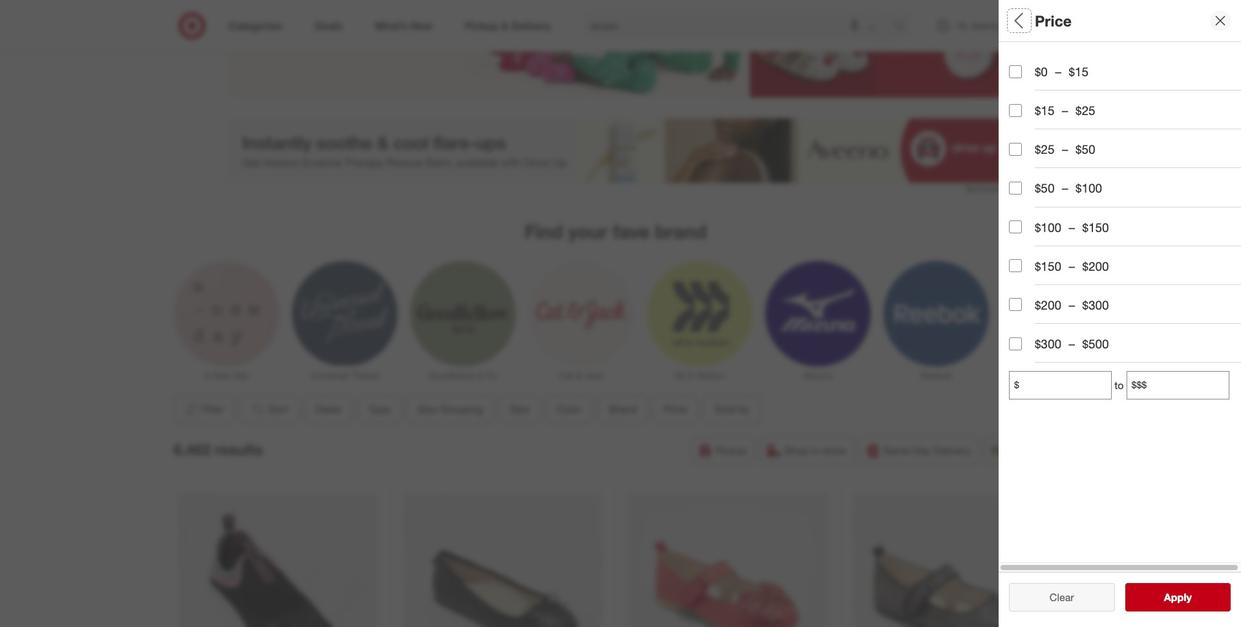 Task type: locate. For each thing, give the bounding box(es) containing it.
0 vertical spatial sold by
[[1010, 372, 1053, 387]]

0 horizontal spatial brand button
[[598, 395, 648, 424]]

grouping
[[1037, 146, 1091, 161], [440, 403, 483, 416]]

1 vertical spatial $200
[[1035, 297, 1062, 312]]

0 vertical spatial color
[[1010, 236, 1041, 251]]

0 vertical spatial by
[[1039, 372, 1053, 387]]

0 vertical spatial results
[[215, 440, 263, 459]]

sold by button down motion
[[704, 395, 761, 424]]

shop
[[785, 445, 809, 458]]

pickup button
[[692, 437, 756, 465]]

1 horizontal spatial price button
[[1010, 314, 1242, 359]]

1 horizontal spatial $200
[[1083, 259, 1110, 273]]

1 horizontal spatial sold by button
[[1010, 359, 1242, 404]]

1 vertical spatial grouping
[[440, 403, 483, 416]]

none text field inside the price dialog
[[1127, 371, 1230, 400]]

2 clear from the left
[[1050, 591, 1075, 604]]

day right new
[[233, 370, 249, 381]]

& right the cat
[[576, 370, 582, 381]]

1 horizontal spatial size grouping
[[1010, 146, 1091, 161]]

$150 up $150  –  $200
[[1083, 220, 1110, 234]]

apply
[[1165, 591, 1192, 604]]

all
[[1071, 591, 1081, 604]]

grouping up $50  –  $100
[[1037, 146, 1091, 161]]

by up pickup at the right
[[739, 403, 750, 416]]

search button
[[889, 12, 920, 43]]

deals inside all filters dialog
[[1010, 55, 1043, 70]]

sold by button down $500
[[1010, 359, 1242, 404]]

price up $0  –  $15
[[1035, 11, 1072, 30]]

results for see results
[[1173, 591, 1206, 604]]

0 horizontal spatial $200
[[1035, 297, 1062, 312]]

with colorful holiday slippers for all.
[[257, 5, 450, 20]]

color button
[[1010, 223, 1242, 268], [546, 395, 593, 424]]

1 vertical spatial deals
[[315, 403, 341, 416]]

toddler girls' melanie dressy ballet flats - cat & jack™ red image
[[629, 493, 828, 627], [629, 493, 828, 627]]

see results
[[1151, 591, 1206, 604]]

a new day image
[[174, 262, 279, 367]]

sold by down $300  –  $500 checkbox
[[1010, 372, 1053, 387]]

none text field inside the price dialog
[[1010, 371, 1113, 400]]

all left in
[[675, 370, 684, 381]]

1 vertical spatial size button
[[499, 395, 540, 424]]

1 vertical spatial $25
[[1035, 142, 1055, 157]]

$150
[[1083, 220, 1110, 234], [1035, 259, 1062, 273]]

$200 up $200  –  $300
[[1083, 259, 1110, 273]]

clear inside button
[[1044, 591, 1068, 604]]

results right see
[[1173, 591, 1206, 604]]

1 horizontal spatial by
[[1039, 372, 1053, 387]]

& for cat
[[576, 370, 582, 381]]

1 vertical spatial type button
[[357, 395, 401, 424]]

price button inside all filters dialog
[[1010, 314, 1242, 359]]

by down $300  –  $500
[[1039, 372, 1053, 387]]

1 vertical spatial by
[[739, 403, 750, 416]]

day
[[233, 370, 249, 381], [914, 445, 931, 458]]

$150 right $150  –  $200 option
[[1035, 259, 1062, 273]]

$100 up $100  –  $150 at the right top of page
[[1076, 181, 1103, 196]]

filters
[[1032, 11, 1072, 30]]

sold left asics
[[1010, 372, 1036, 387]]

results
[[215, 440, 263, 459], [1173, 591, 1206, 604]]

in
[[812, 445, 820, 458]]

price button
[[1010, 314, 1242, 359], [653, 395, 698, 424]]

filter button
[[174, 395, 234, 424]]

clear for clear all
[[1044, 591, 1068, 604]]

1 horizontal spatial $150
[[1083, 220, 1110, 234]]

size grouping down goodfellow
[[418, 403, 483, 416]]

deals down universal
[[315, 403, 341, 416]]

day right same
[[914, 445, 931, 458]]

mizuno image
[[765, 262, 871, 367]]

sold by down motion
[[715, 403, 750, 416]]

0 horizontal spatial brand
[[609, 403, 637, 416]]

1 horizontal spatial sold
[[1010, 372, 1036, 387]]

0 horizontal spatial type button
[[357, 395, 401, 424]]

speedo women's surf strider water shoes image
[[178, 493, 378, 627], [178, 493, 378, 627]]

0 horizontal spatial color
[[557, 403, 582, 416]]

1 horizontal spatial type button
[[1010, 87, 1242, 133]]

1 horizontal spatial grouping
[[1037, 146, 1091, 161]]

1 vertical spatial size grouping
[[418, 403, 483, 416]]

1 vertical spatial $150
[[1035, 259, 1062, 273]]

all filters
[[1010, 11, 1072, 30]]

0 vertical spatial size grouping
[[1010, 146, 1091, 161]]

delivery
[[934, 445, 971, 458]]

color
[[1010, 236, 1041, 251], [557, 403, 582, 416]]

1 vertical spatial brand button
[[598, 395, 648, 424]]

1 horizontal spatial all
[[1010, 11, 1027, 30]]

1 vertical spatial $50
[[1035, 181, 1055, 196]]

$25 right $25  –  $50 option
[[1035, 142, 1055, 157]]

deals
[[1010, 55, 1043, 70], [315, 403, 341, 416]]

all left 2
[[1010, 11, 1027, 30]]

$300 up asics
[[1035, 336, 1062, 351]]

deals button
[[1010, 42, 1242, 87], [304, 395, 352, 424]]

price inside all filters dialog
[[1010, 327, 1040, 342]]

find
[[525, 220, 563, 243]]

$15 right $0
[[1069, 64, 1089, 79]]

$100  –  $150
[[1035, 220, 1110, 234]]

clear
[[1044, 591, 1068, 604], [1050, 591, 1075, 604]]

day inside "same day delivery" button
[[914, 445, 931, 458]]

type down $0  –  $15 checkbox
[[1010, 101, 1037, 116]]

color down $100  –  $150 checkbox
[[1010, 236, 1041, 251]]

0 vertical spatial size button
[[1010, 178, 1242, 223]]

clear all
[[1044, 591, 1081, 604]]

size button
[[1010, 178, 1242, 223], [499, 395, 540, 424]]

price button up 'to'
[[1010, 314, 1242, 359]]

cat & jack link
[[529, 262, 634, 382]]

size grouping button
[[1010, 133, 1242, 178], [407, 395, 494, 424]]

fave
[[613, 220, 650, 243]]

1 vertical spatial size grouping button
[[407, 395, 494, 424]]

0 vertical spatial deals button
[[1010, 42, 1242, 87]]

0 horizontal spatial size grouping button
[[407, 395, 494, 424]]

1 vertical spatial $300
[[1035, 336, 1062, 351]]

price down in
[[664, 403, 687, 416]]

grouping inside all filters dialog
[[1037, 146, 1091, 161]]

None text field
[[1010, 371, 1113, 400]]

by
[[1039, 372, 1053, 387], [739, 403, 750, 416]]

1 vertical spatial price
[[1010, 327, 1040, 342]]

0 vertical spatial brand
[[1010, 282, 1045, 297]]

holiday
[[328, 5, 367, 20]]

0 horizontal spatial day
[[233, 370, 249, 381]]

1 horizontal spatial type
[[1010, 101, 1037, 116]]

all in motion link
[[647, 262, 752, 382]]

type button
[[1010, 87, 1242, 133], [357, 395, 401, 424]]

$100  –  $150 checkbox
[[1010, 221, 1022, 234]]

$0
[[1035, 64, 1048, 79]]

1 vertical spatial results
[[1173, 591, 1206, 604]]

1 vertical spatial sold by
[[715, 403, 750, 416]]

$200
[[1083, 259, 1110, 273], [1035, 297, 1062, 312]]

0 vertical spatial grouping
[[1037, 146, 1091, 161]]

brand button up $500
[[1010, 268, 1242, 314]]

1 vertical spatial all
[[675, 370, 684, 381]]

$200 right $200  –  $300 option
[[1035, 297, 1062, 312]]

1 & from the left
[[477, 370, 483, 381]]

$50
[[1076, 142, 1096, 157], [1035, 181, 1055, 196]]

all filters dialog
[[999, 0, 1242, 627]]

price button down in
[[653, 395, 698, 424]]

0 vertical spatial day
[[233, 370, 249, 381]]

day inside a new day link
[[233, 370, 249, 381]]

sponsored
[[966, 184, 1004, 193]]

$50  –  $100
[[1035, 181, 1103, 196]]

$100 right $100  –  $150 checkbox
[[1035, 220, 1062, 234]]

1 horizontal spatial $25
[[1076, 103, 1096, 118]]

price down $200  –  $300 option
[[1010, 327, 1040, 342]]

brand button
[[1010, 268, 1242, 314], [598, 395, 648, 424]]

2 link
[[1027, 12, 1056, 40]]

all
[[1010, 11, 1027, 30], [675, 370, 684, 381]]

1 horizontal spatial brand
[[1010, 282, 1045, 297]]

clear inside button
[[1050, 591, 1075, 604]]

color inside all filters dialog
[[1010, 236, 1041, 251]]

None text field
[[1127, 371, 1230, 400]]

$100
[[1076, 181, 1103, 196], [1035, 220, 1062, 234]]

deals down 2 link
[[1010, 55, 1043, 70]]

$300 up $500
[[1083, 297, 1110, 312]]

2 vertical spatial price
[[664, 403, 687, 416]]

0 horizontal spatial color button
[[546, 395, 593, 424]]

asics link
[[1002, 262, 1108, 382]]

new
[[212, 370, 231, 381]]

color down the cat
[[557, 403, 582, 416]]

1 horizontal spatial $300
[[1083, 297, 1110, 312]]

universal thread link
[[292, 262, 397, 382]]

size grouping
[[1010, 146, 1091, 161], [418, 403, 483, 416]]

1 vertical spatial $100
[[1035, 220, 1062, 234]]

same day delivery button
[[860, 437, 980, 465]]

all for all filters
[[1010, 11, 1027, 30]]

price
[[1035, 11, 1072, 30], [1010, 327, 1040, 342], [664, 403, 687, 416]]

all.
[[435, 5, 450, 20]]

advertisement region
[[228, 118, 1004, 183]]

0 vertical spatial $200
[[1083, 259, 1110, 273]]

0 horizontal spatial $300
[[1035, 336, 1062, 351]]

0 horizontal spatial $15
[[1035, 103, 1055, 118]]

0 horizontal spatial all
[[675, 370, 684, 381]]

your
[[568, 220, 608, 243]]

1 horizontal spatial size grouping button
[[1010, 133, 1242, 178]]

type inside all filters dialog
[[1010, 101, 1037, 116]]

sold by button
[[1010, 359, 1242, 404], [704, 395, 761, 424]]

$300  –  $500 checkbox
[[1010, 337, 1022, 350]]

0 horizontal spatial &
[[477, 370, 483, 381]]

& left 'co' on the left of page
[[477, 370, 483, 381]]

$300  –  $500
[[1035, 336, 1110, 351]]

1 horizontal spatial deals
[[1010, 55, 1043, 70]]

size grouping up $50  –  $100
[[1010, 146, 1091, 161]]

1 horizontal spatial size button
[[1010, 178, 1242, 223]]

sold down motion
[[715, 403, 736, 416]]

type
[[1010, 101, 1037, 116], [368, 403, 390, 416]]

$50 right $50  –  $100 checkbox
[[1035, 181, 1055, 196]]

0 horizontal spatial price button
[[653, 395, 698, 424]]

1 horizontal spatial brand button
[[1010, 268, 1242, 314]]

$300
[[1083, 297, 1110, 312], [1035, 336, 1062, 351]]

$25 up the $25  –  $50
[[1076, 103, 1096, 118]]

grouping down goodfellow & co
[[440, 403, 483, 416]]

type down thread
[[368, 403, 390, 416]]

0 vertical spatial $15
[[1069, 64, 1089, 79]]

1 horizontal spatial results
[[1173, 591, 1206, 604]]

0 horizontal spatial size button
[[499, 395, 540, 424]]

filter
[[201, 403, 224, 416]]

1 horizontal spatial color button
[[1010, 223, 1242, 268]]

0 horizontal spatial size grouping
[[418, 403, 483, 416]]

1 vertical spatial deals button
[[304, 395, 352, 424]]

$15 right $15  –  $25 checkbox
[[1035, 103, 1055, 118]]

$50 up $50  –  $100
[[1076, 142, 1096, 157]]

1 vertical spatial type
[[368, 403, 390, 416]]

$15  –  $25
[[1035, 103, 1096, 118]]

toddler girls' anastasia dressy ballet flats - cat & jack™ image
[[854, 493, 1054, 627], [854, 493, 1054, 627]]

brand
[[1010, 282, 1045, 297], [609, 403, 637, 416]]

1 horizontal spatial day
[[914, 445, 931, 458]]

1 horizontal spatial $50
[[1076, 142, 1096, 157]]

price dialog
[[999, 0, 1242, 627]]

2 & from the left
[[576, 370, 582, 381]]

0 vertical spatial $300
[[1083, 297, 1110, 312]]

0 vertical spatial price button
[[1010, 314, 1242, 359]]

1 vertical spatial color
[[557, 403, 582, 416]]

$200  –  $300
[[1035, 297, 1110, 312]]

1 clear from the left
[[1044, 591, 1068, 604]]

$15
[[1069, 64, 1089, 79], [1035, 103, 1055, 118]]

size
[[1010, 146, 1034, 161], [1010, 191, 1034, 206], [418, 403, 437, 416], [510, 403, 529, 416]]

0 vertical spatial price
[[1035, 11, 1072, 30]]

0 horizontal spatial deals
[[315, 403, 341, 416]]

1 horizontal spatial &
[[576, 370, 582, 381]]

girls' diana slip-on ballet flats - cat & jack™ image
[[404, 493, 603, 627], [404, 493, 603, 627]]

results inside button
[[1173, 591, 1206, 604]]

&
[[477, 370, 483, 381], [576, 370, 582, 381]]

0 vertical spatial type
[[1010, 101, 1037, 116]]

1 vertical spatial sold
[[715, 403, 736, 416]]

1 horizontal spatial $100
[[1076, 181, 1103, 196]]

reebok
[[921, 370, 952, 381]]

0 horizontal spatial $150
[[1035, 259, 1062, 273]]

all inside dialog
[[1010, 11, 1027, 30]]

0 vertical spatial all
[[1010, 11, 1027, 30]]

results right 6,462
[[215, 440, 263, 459]]

brand inside all filters dialog
[[1010, 282, 1045, 297]]

0 horizontal spatial grouping
[[440, 403, 483, 416]]

apply button
[[1126, 583, 1231, 612]]

brand button down "jack"
[[598, 395, 648, 424]]

$25
[[1076, 103, 1096, 118], [1035, 142, 1055, 157]]



Task type: describe. For each thing, give the bounding box(es) containing it.
$200  –  $300 checkbox
[[1010, 298, 1022, 311]]

with
[[257, 5, 280, 20]]

see results button
[[1126, 583, 1231, 612]]

0 vertical spatial type button
[[1010, 87, 1242, 133]]

0 vertical spatial $25
[[1076, 103, 1096, 118]]

0 horizontal spatial $100
[[1035, 220, 1062, 234]]

0 vertical spatial $50
[[1076, 142, 1096, 157]]

cat & jack image
[[529, 262, 634, 367]]

jack
[[584, 370, 603, 381]]

see
[[1151, 591, 1170, 604]]

$150  –  $200 checkbox
[[1010, 260, 1022, 272]]

$50  –  $100 checkbox
[[1010, 182, 1022, 195]]

in
[[687, 370, 694, 381]]

store
[[823, 445, 846, 458]]

goodfellow
[[429, 370, 475, 381]]

clear for clear
[[1050, 591, 1075, 604]]

size grouping inside all filters dialog
[[1010, 146, 1091, 161]]

cat
[[560, 370, 574, 381]]

0 vertical spatial $100
[[1076, 181, 1103, 196]]

$15  –  $25 checkbox
[[1010, 104, 1022, 117]]

shop in store
[[785, 445, 846, 458]]

$25  –  $50
[[1035, 142, 1096, 157]]

goodfellow & co link
[[410, 262, 516, 382]]

search
[[889, 20, 920, 33]]

colorful
[[283, 5, 324, 20]]

sort button
[[239, 395, 299, 424]]

0 vertical spatial $150
[[1083, 220, 1110, 234]]

a new day
[[204, 370, 249, 381]]

cat & jack
[[560, 370, 603, 381]]

co
[[486, 370, 497, 381]]

to
[[1115, 379, 1124, 392]]

sort
[[268, 403, 288, 416]]

reebok image
[[884, 262, 989, 367]]

1 horizontal spatial $15
[[1069, 64, 1089, 79]]

asics
[[1044, 370, 1065, 381]]

shop in store button
[[761, 437, 855, 465]]

thread
[[350, 370, 379, 381]]

asics image
[[1002, 262, 1108, 367]]

for
[[417, 5, 432, 20]]

reebok link
[[884, 262, 989, 382]]

$0  –  $15 checkbox
[[1010, 65, 1022, 78]]

goodfellow & co image
[[410, 262, 516, 367]]

0 horizontal spatial sold
[[715, 403, 736, 416]]

Include out of stock checkbox
[[1010, 462, 1022, 475]]

same
[[884, 445, 911, 458]]

1 horizontal spatial deals button
[[1010, 42, 1242, 87]]

a new day link
[[174, 262, 279, 382]]

0 horizontal spatial $50
[[1035, 181, 1055, 196]]

brand
[[655, 220, 707, 243]]

1 vertical spatial brand
[[609, 403, 637, 416]]

$0  –  $15
[[1035, 64, 1089, 79]]

6,462
[[174, 440, 211, 459]]

results for 6,462 results
[[215, 440, 263, 459]]

0 vertical spatial size grouping button
[[1010, 133, 1242, 178]]

universal thread image
[[292, 262, 397, 367]]

$25  –  $50 checkbox
[[1010, 143, 1022, 156]]

0 vertical spatial brand button
[[1010, 268, 1242, 314]]

by inside all filters dialog
[[1039, 372, 1053, 387]]

sold inside all filters dialog
[[1010, 372, 1036, 387]]

0 horizontal spatial type
[[368, 403, 390, 416]]

0 horizontal spatial by
[[739, 403, 750, 416]]

universal
[[311, 370, 348, 381]]

& for goodfellow
[[477, 370, 483, 381]]

sold by inside all filters dialog
[[1010, 372, 1053, 387]]

2
[[1047, 14, 1050, 21]]

$150  –  $200
[[1035, 259, 1110, 273]]

motion
[[697, 370, 725, 381]]

a
[[204, 370, 210, 381]]

What can we help you find? suggestions appear below search field
[[583, 12, 898, 40]]

universal thread
[[311, 370, 379, 381]]

0 horizontal spatial sold by
[[715, 403, 750, 416]]

mizuno
[[803, 370, 833, 381]]

0 horizontal spatial deals button
[[304, 395, 352, 424]]

1 vertical spatial color button
[[546, 395, 593, 424]]

mizuno link
[[765, 262, 871, 382]]

0 horizontal spatial $25
[[1035, 142, 1055, 157]]

6,462 results
[[174, 440, 263, 459]]

all in motion
[[675, 370, 725, 381]]

goodfellow & co
[[429, 370, 497, 381]]

0 vertical spatial color button
[[1010, 223, 1242, 268]]

clear button
[[1010, 583, 1115, 612]]

slippers
[[370, 5, 414, 20]]

clear all button
[[1010, 583, 1115, 612]]

1 vertical spatial price button
[[653, 395, 698, 424]]

pickup
[[716, 445, 747, 458]]

all in motion image
[[647, 262, 752, 367]]

$500
[[1083, 336, 1110, 351]]

all for all in motion
[[675, 370, 684, 381]]

price inside dialog
[[1035, 11, 1072, 30]]

0 horizontal spatial sold by button
[[704, 395, 761, 424]]

same day delivery
[[884, 445, 971, 458]]

find your fave brand
[[525, 220, 707, 243]]



Task type: vqa. For each thing, say whether or not it's contained in the screenshot.
left Size Grouping
yes



